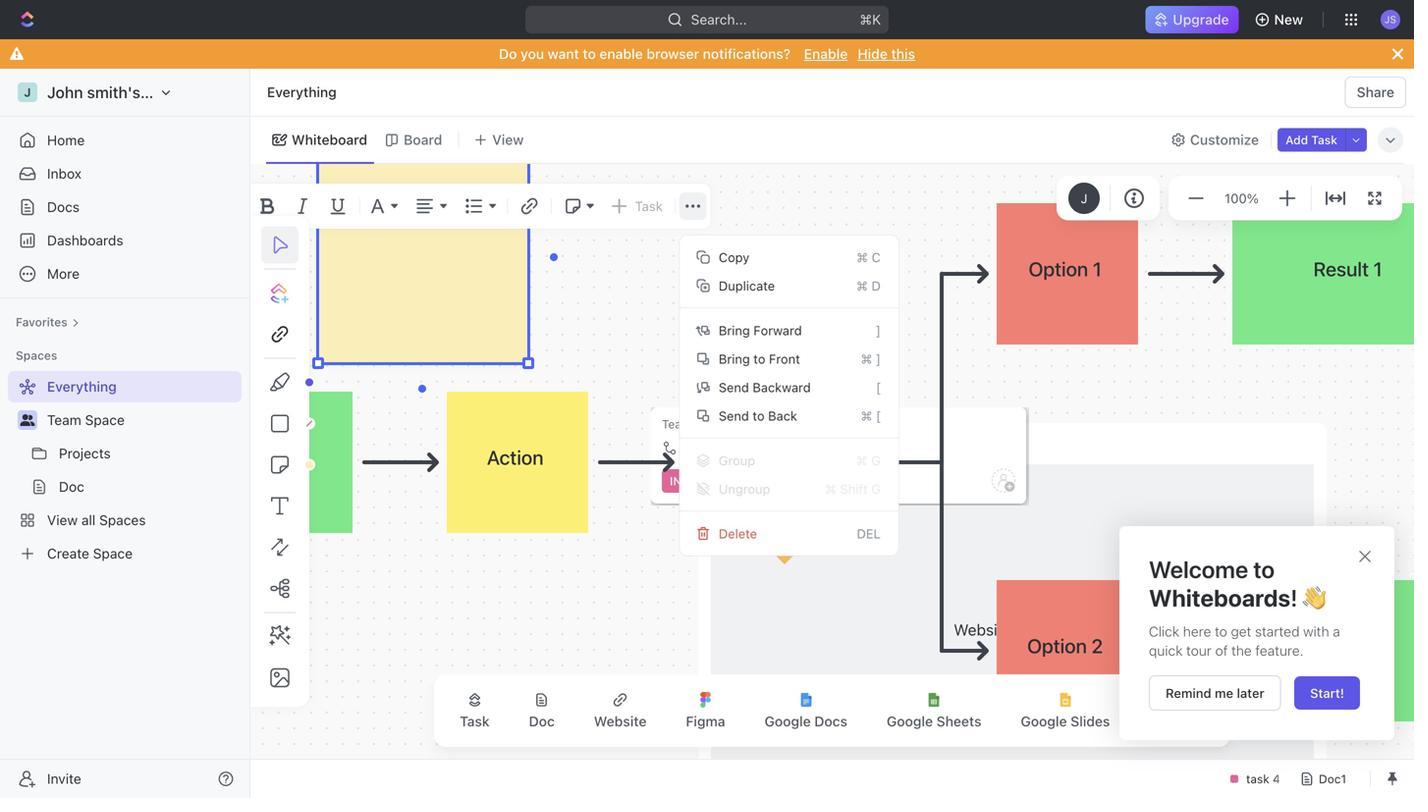 Task type: describe. For each thing, give the bounding box(es) containing it.
invite
[[47, 771, 81, 787]]

team
[[47, 412, 81, 428]]

js
[[1385, 14, 1397, 25]]

send for send to back
[[719, 409, 749, 423]]

create space
[[47, 546, 133, 562]]

a
[[1333, 624, 1341, 640]]

inbox
[[47, 166, 82, 182]]

⌘ for ⌘ ]
[[861, 352, 873, 366]]

js button
[[1375, 4, 1407, 35]]

welcome
[[1149, 556, 1249, 584]]

bring to front
[[719, 352, 800, 366]]

enable
[[600, 46, 643, 62]]

more button
[[8, 258, 242, 290]]

0 vertical spatial everything link
[[262, 81, 342, 104]]

get
[[1231, 624, 1252, 640]]

this
[[892, 46, 916, 62]]

⌘ for ⌘ c
[[857, 250, 869, 265]]

view for view
[[492, 132, 524, 148]]

google docs button
[[749, 681, 863, 742]]

remind me later button
[[1149, 676, 1282, 711]]

do
[[499, 46, 517, 62]]

bring forward
[[719, 323, 802, 338]]

google docs
[[765, 714, 848, 730]]

dropdown menu image
[[486, 193, 500, 220]]

backward
[[753, 380, 811, 395]]

sidebar navigation
[[0, 69, 254, 799]]

later
[[1237, 686, 1265, 701]]

welcome to whiteboards ! 👋
[[1149, 556, 1327, 612]]

to inside click here to get started with a quick tour of the feature.
[[1215, 624, 1228, 640]]

whiteboard
[[292, 132, 368, 148]]

doc button
[[513, 681, 571, 742]]

user group image
[[20, 415, 35, 426]]

⌘k
[[860, 11, 881, 28]]

me
[[1215, 686, 1234, 701]]

projects
[[59, 446, 111, 462]]

add
[[1286, 133, 1309, 147]]

remind me later
[[1166, 686, 1265, 701]]

👋
[[1303, 584, 1327, 612]]

home
[[47, 132, 85, 148]]

hide
[[858, 46, 888, 62]]

send to back
[[719, 409, 798, 423]]

d
[[872, 279, 881, 293]]

start! button
[[1295, 677, 1361, 710]]

create
[[47, 546, 89, 562]]

preview
[[1016, 621, 1071, 640]]

website preview
[[954, 621, 1071, 640]]

bring for bring to front
[[719, 352, 750, 366]]

website for preview
[[954, 621, 1012, 640]]

front
[[769, 352, 800, 366]]

sheets
[[937, 714, 982, 730]]

⌘ d
[[857, 279, 881, 293]]

the
[[1232, 643, 1252, 659]]

quick
[[1149, 643, 1183, 659]]

1 vertical spatial everything link
[[8, 371, 238, 403]]

website button
[[578, 681, 663, 742]]

space for create space
[[93, 546, 133, 562]]

space for team space
[[85, 412, 125, 428]]

send for send backward
[[719, 380, 749, 395]]

back
[[768, 409, 798, 423]]

dialog containing welcome to
[[1120, 527, 1395, 741]]

whiteboard link
[[288, 126, 368, 154]]

dashboards
[[47, 232, 123, 249]]

1 [ from the top
[[876, 380, 881, 395]]

remind
[[1166, 686, 1212, 701]]

1 vertical spatial spaces
[[99, 512, 146, 529]]

c
[[872, 250, 881, 265]]

task inside 'button'
[[1312, 133, 1338, 147]]

tour
[[1187, 643, 1212, 659]]

to for welcome
[[1254, 556, 1275, 584]]

tree inside sidebar navigation
[[8, 371, 242, 570]]

⌘ ]
[[861, 352, 881, 366]]

projects link
[[59, 438, 238, 470]]

figma
[[686, 714, 726, 730]]

inbox link
[[8, 158, 242, 190]]

forward
[[754, 323, 802, 338]]

feature.
[[1256, 643, 1304, 659]]

add task button
[[1278, 128, 1346, 152]]

john smith's workspace, , element
[[18, 83, 37, 102]]

john
[[47, 83, 83, 102]]

click
[[1149, 624, 1180, 640]]

docs inside button
[[815, 714, 848, 730]]

website for website button
[[594, 714, 647, 730]]

share button
[[1346, 77, 1407, 108]]

board
[[404, 132, 442, 148]]

do you want to enable browser notifications? enable hide this
[[499, 46, 916, 62]]

add task
[[1286, 133, 1338, 147]]

search...
[[691, 11, 747, 28]]

upgrade
[[1173, 11, 1230, 28]]



Task type: locate. For each thing, give the bounding box(es) containing it.
view left all
[[47, 512, 78, 529]]

⌘ up ⌘ [
[[861, 352, 873, 366]]

start!
[[1311, 686, 1345, 701]]

whiteboards
[[1149, 584, 1291, 612]]

doc inside doc link
[[59, 479, 84, 495]]

browser
[[647, 46, 699, 62]]

1 horizontal spatial docs
[[815, 714, 848, 730]]

1 horizontal spatial doc
[[529, 714, 555, 730]]

view for view all spaces
[[47, 512, 78, 529]]

send down send backward
[[719, 409, 749, 423]]

100% button
[[1221, 186, 1263, 210]]

view up dropdown menu "image"
[[492, 132, 524, 148]]

view button
[[467, 126, 531, 154]]

1 vertical spatial view
[[47, 512, 78, 529]]

website right doc button at left bottom
[[594, 714, 647, 730]]

1 horizontal spatial spaces
[[99, 512, 146, 529]]

0 vertical spatial send
[[719, 380, 749, 395]]

0 vertical spatial website
[[743, 435, 800, 453]]

website down the back
[[743, 435, 800, 453]]

doc inside doc button
[[529, 714, 555, 730]]

to up whiteboards
[[1254, 556, 1275, 584]]

j
[[24, 85, 31, 99]]

space
[[85, 412, 125, 428], [93, 546, 133, 562]]

1 vertical spatial doc
[[529, 714, 555, 730]]

website
[[743, 435, 800, 453], [954, 621, 1012, 640], [594, 714, 647, 730]]

2 horizontal spatial website
[[954, 621, 1012, 640]]

0 horizontal spatial website
[[594, 714, 647, 730]]

google for google docs
[[765, 714, 811, 730]]

0 vertical spatial space
[[85, 412, 125, 428]]

view inside sidebar navigation
[[47, 512, 78, 529]]

space inside create space link
[[93, 546, 133, 562]]

share
[[1357, 84, 1395, 100]]

0 vertical spatial task button
[[606, 193, 667, 220]]

create space link
[[8, 538, 238, 570]]

new button
[[1247, 4, 1315, 35]]

1 vertical spatial [
[[876, 409, 881, 423]]

100%
[[1225, 190, 1259, 206]]

× button
[[1358, 541, 1373, 568]]

view inside button
[[492, 132, 524, 148]]

you
[[521, 46, 544, 62]]

0 horizontal spatial everything
[[47, 379, 117, 395]]

to right want
[[583, 46, 596, 62]]

2 send from the top
[[719, 409, 749, 423]]

tree
[[8, 371, 242, 570]]

2 [ from the top
[[876, 409, 881, 423]]

all
[[81, 512, 96, 529]]

1 horizontal spatial everything link
[[262, 81, 342, 104]]

0 horizontal spatial task
[[460, 714, 490, 730]]

1 google from the left
[[765, 714, 811, 730]]

0 horizontal spatial doc
[[59, 479, 84, 495]]

⌘ for ⌘ [
[[861, 409, 873, 423]]

0 horizontal spatial google
[[765, 714, 811, 730]]

0 vertical spatial bring
[[719, 323, 750, 338]]

1 horizontal spatial everything
[[267, 84, 337, 100]]

here
[[1184, 624, 1212, 640]]

1 vertical spatial everything
[[47, 379, 117, 395]]

to up of
[[1215, 624, 1228, 640]]

bring for bring forward
[[719, 323, 750, 338]]

0 vertical spatial task
[[1312, 133, 1338, 147]]

1 horizontal spatial task
[[635, 198, 663, 214]]

bring up the bring to front
[[719, 323, 750, 338]]

to for bring
[[754, 352, 766, 366]]

slides
[[1071, 714, 1110, 730]]

del
[[857, 527, 881, 541]]

!
[[1291, 584, 1298, 612]]

2 vertical spatial task
[[460, 714, 490, 730]]

0 horizontal spatial everything link
[[8, 371, 238, 403]]

spaces down "favorites"
[[16, 349, 57, 363]]

1 vertical spatial website
[[954, 621, 1012, 640]]

tree containing everything
[[8, 371, 242, 570]]

to left front
[[754, 352, 766, 366]]

⌘ down ⌘ ]
[[861, 409, 873, 423]]

team space
[[47, 412, 125, 428]]

1 vertical spatial send
[[719, 409, 749, 423]]

everything up team space
[[47, 379, 117, 395]]

workspace
[[144, 83, 226, 102]]

to inside welcome to whiteboards ! 👋
[[1254, 556, 1275, 584]]

website left preview
[[954, 621, 1012, 640]]

to for send
[[753, 409, 765, 423]]

view all spaces link
[[8, 505, 238, 536]]

to left the back
[[753, 409, 765, 423]]

enable
[[804, 46, 848, 62]]

everything up whiteboard link
[[267, 84, 337, 100]]

website inside website button
[[594, 714, 647, 730]]

click here to get started with a quick tour of the feature.
[[1149, 624, 1344, 659]]

⌘ for ⌘ d
[[857, 279, 868, 293]]

0 horizontal spatial task button
[[444, 681, 506, 742]]

figma button
[[670, 681, 741, 742]]

customize button
[[1165, 126, 1265, 154]]

1 vertical spatial bring
[[719, 352, 750, 366]]

google slides button
[[1005, 681, 1126, 742]]

docs link
[[8, 192, 242, 223]]

⌘
[[857, 250, 869, 265], [857, 279, 868, 293], [861, 352, 873, 366], [861, 409, 873, 423]]

0 horizontal spatial spaces
[[16, 349, 57, 363]]

⌘ [
[[861, 409, 881, 423]]

space down view all spaces link
[[93, 546, 133, 562]]

google right figma
[[765, 714, 811, 730]]

everything link up whiteboard link
[[262, 81, 342, 104]]

customize
[[1191, 132, 1260, 148]]

new
[[1275, 11, 1304, 28]]

1 vertical spatial space
[[93, 546, 133, 562]]

0 vertical spatial doc
[[59, 479, 84, 495]]

everything link
[[262, 81, 342, 104], [8, 371, 238, 403]]

google left sheets
[[887, 714, 933, 730]]

bring down "bring forward"
[[719, 352, 750, 366]]

favorites button
[[8, 310, 87, 334]]

⌘ left the c
[[857, 250, 869, 265]]

smith's
[[87, 83, 140, 102]]

task button
[[606, 193, 667, 220], [444, 681, 506, 742]]

google sheets
[[887, 714, 982, 730]]

0 vertical spatial view
[[492, 132, 524, 148]]

0 vertical spatial everything
[[267, 84, 337, 100]]

view button
[[467, 117, 531, 163]]

docs
[[47, 199, 80, 215], [815, 714, 848, 730]]

google inside button
[[1021, 714, 1067, 730]]

spaces up create space link
[[99, 512, 146, 529]]

2 vertical spatial website
[[594, 714, 647, 730]]

space inside team space link
[[85, 412, 125, 428]]

0 vertical spatial [
[[876, 380, 881, 395]]

delete
[[719, 527, 757, 541]]

] up ⌘ [
[[876, 352, 881, 366]]

2 bring from the top
[[719, 352, 750, 366]]

of
[[1216, 643, 1228, 659]]

1 vertical spatial ]
[[876, 352, 881, 366]]

1 send from the top
[[719, 380, 749, 395]]

×
[[1358, 541, 1373, 568]]

started
[[1256, 624, 1300, 640]]

] up ⌘ ]
[[876, 323, 881, 338]]

send up send to back at the bottom right of the page
[[719, 380, 749, 395]]

1 bring from the top
[[719, 323, 750, 338]]

doc down the projects
[[59, 479, 84, 495]]

view all spaces
[[47, 512, 146, 529]]

dashboards link
[[8, 225, 242, 256]]

send
[[719, 380, 749, 395], [719, 409, 749, 423]]

upgrade link
[[1146, 6, 1239, 33]]

0 vertical spatial ]
[[876, 323, 881, 338]]

more
[[47, 266, 80, 282]]

1 horizontal spatial task button
[[606, 193, 667, 220]]

everything link up team space link
[[8, 371, 238, 403]]

google for google slides
[[1021, 714, 1067, 730]]

want
[[548, 46, 579, 62]]

0 vertical spatial docs
[[47, 199, 80, 215]]

j
[[1081, 191, 1088, 206]]

⌘ c
[[857, 250, 881, 265]]

1 horizontal spatial website
[[743, 435, 800, 453]]

0 horizontal spatial docs
[[47, 199, 80, 215]]

john smith's workspace
[[47, 83, 226, 102]]

]
[[876, 323, 881, 338], [876, 352, 881, 366]]

home link
[[8, 125, 242, 156]]

doc link
[[59, 472, 238, 503]]

with
[[1304, 624, 1330, 640]]

1 vertical spatial docs
[[815, 714, 848, 730]]

1 horizontal spatial google
[[887, 714, 933, 730]]

1 vertical spatial task button
[[444, 681, 506, 742]]

1 horizontal spatial view
[[492, 132, 524, 148]]

docs inside sidebar navigation
[[47, 199, 80, 215]]

google for google sheets
[[887, 714, 933, 730]]

2 horizontal spatial task
[[1312, 133, 1338, 147]]

google slides
[[1021, 714, 1110, 730]]

google left slides at the right bottom of page
[[1021, 714, 1067, 730]]

1 ] from the top
[[876, 323, 881, 338]]

google sheets button
[[871, 681, 998, 742]]

2 google from the left
[[887, 714, 933, 730]]

dialog
[[1120, 527, 1395, 741]]

space up the projects
[[85, 412, 125, 428]]

2 horizontal spatial google
[[1021, 714, 1067, 730]]

1 vertical spatial task
[[635, 198, 663, 214]]

notifications?
[[703, 46, 791, 62]]

doc
[[59, 479, 84, 495], [529, 714, 555, 730]]

google
[[765, 714, 811, 730], [887, 714, 933, 730], [1021, 714, 1067, 730]]

0 vertical spatial spaces
[[16, 349, 57, 363]]

to
[[583, 46, 596, 62], [754, 352, 766, 366], [753, 409, 765, 423], [1254, 556, 1275, 584], [1215, 624, 1228, 640]]

doc left website button
[[529, 714, 555, 730]]

3 google from the left
[[1021, 714, 1067, 730]]

team space link
[[47, 405, 238, 436]]

2 ] from the top
[[876, 352, 881, 366]]

everything inside tree
[[47, 379, 117, 395]]

0 horizontal spatial view
[[47, 512, 78, 529]]

⌘ left d
[[857, 279, 868, 293]]



Task type: vqa. For each thing, say whether or not it's contained in the screenshot.
"Name this Whiteboard..." field
no



